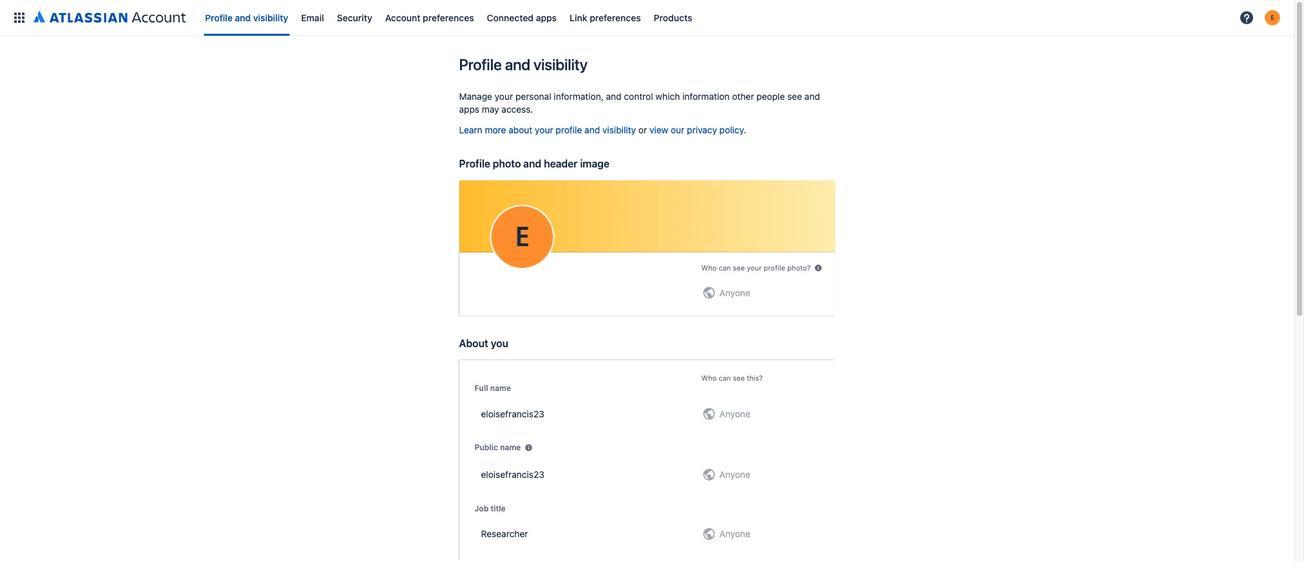 Task type: describe. For each thing, give the bounding box(es) containing it.
link
[[570, 12, 587, 23]]

learn more about your profile and visibility link
[[459, 125, 636, 135]]

who can see your profile photo?
[[702, 264, 811, 272]]

policy
[[720, 125, 744, 135]]

see inside manage your personal information, and control which information other people see and apps may access.
[[788, 91, 802, 102]]

who can see this?
[[702, 374, 763, 382]]

1 horizontal spatial profile and visibility
[[459, 55, 588, 73]]

who for who can see this?
[[702, 374, 717, 382]]

anyone for title
[[720, 529, 751, 539]]

this?
[[747, 374, 763, 382]]

your for learn
[[535, 125, 553, 135]]

profile inside 'link'
[[205, 12, 233, 23]]

security link
[[333, 7, 376, 28]]

manage your personal information, and control which information other people see and apps may access.
[[459, 91, 820, 115]]

2 vertical spatial profile
[[459, 158, 490, 170]]

and inside 'link'
[[235, 12, 251, 23]]

about
[[459, 337, 488, 349]]

name for full name
[[490, 384, 511, 393]]

job title
[[475, 504, 506, 513]]

or
[[639, 125, 647, 135]]

connected apps
[[487, 12, 557, 23]]

link preferences link
[[566, 7, 645, 28]]

control
[[624, 91, 653, 102]]

public
[[475, 443, 498, 452]]

apps inside manage profile menu element
[[536, 12, 557, 23]]

researcher
[[481, 529, 528, 539]]

products link
[[650, 7, 696, 28]]

profile for photo?
[[764, 264, 786, 272]]

help image
[[1239, 10, 1255, 25]]

full name
[[475, 384, 511, 393]]

can for this?
[[719, 374, 731, 382]]

profile photo and header image
[[459, 158, 610, 170]]

information
[[683, 91, 730, 102]]

email
[[301, 12, 324, 23]]

title
[[491, 504, 506, 513]]

1 vertical spatial visibility
[[534, 55, 588, 73]]

photo?
[[788, 264, 811, 272]]

profile for and
[[556, 125, 582, 135]]

photo
[[493, 158, 521, 170]]

connected
[[487, 12, 534, 23]]



Task type: vqa. For each thing, say whether or not it's contained in the screenshot.
Help image
yes



Task type: locate. For each thing, give the bounding box(es) containing it.
.
[[744, 125, 746, 135]]

anyone for can
[[720, 287, 751, 298]]

0 horizontal spatial apps
[[459, 104, 480, 115]]

about
[[509, 125, 533, 135]]

1 eloisefrancis23 from the top
[[481, 409, 545, 419]]

security
[[337, 12, 372, 23]]

name
[[490, 384, 511, 393], [500, 443, 521, 452]]

more
[[485, 125, 506, 135]]

1 can from the top
[[719, 264, 731, 272]]

account preferences link
[[381, 7, 478, 28]]

2 can from the top
[[719, 374, 731, 382]]

about you
[[459, 337, 508, 349]]

profile and visibility inside 'link'
[[205, 12, 288, 23]]

0 vertical spatial name
[[490, 384, 511, 393]]

2 vertical spatial visibility
[[603, 125, 636, 135]]

eloisefrancis23
[[481, 409, 545, 419], [481, 469, 545, 480]]

see left photo?
[[733, 264, 745, 272]]

your
[[495, 91, 513, 102], [535, 125, 553, 135], [747, 264, 762, 272]]

people
[[757, 91, 785, 102]]

1 vertical spatial eloisefrancis23
[[481, 469, 545, 480]]

0 vertical spatial profile
[[205, 12, 233, 23]]

1 vertical spatial name
[[500, 443, 521, 452]]

your up may
[[495, 91, 513, 102]]

view our privacy policy link
[[650, 125, 744, 135]]

1 vertical spatial profile
[[459, 55, 502, 73]]

connected apps link
[[483, 7, 561, 28]]

account
[[385, 12, 421, 23]]

image
[[580, 158, 610, 170]]

see for who can see your profile photo?
[[733, 264, 745, 272]]

account image
[[1265, 10, 1281, 25]]

anyone for name
[[720, 409, 751, 419]]

profile and visibility
[[205, 12, 288, 23], [459, 55, 588, 73]]

0 vertical spatial visibility
[[253, 12, 288, 23]]

0 vertical spatial eloisefrancis23
[[481, 409, 545, 419]]

your right about
[[535, 125, 553, 135]]

link preferences
[[570, 12, 641, 23]]

1 vertical spatial see
[[733, 264, 745, 272]]

0 horizontal spatial your
[[495, 91, 513, 102]]

our
[[671, 125, 685, 135]]

1 who from the top
[[702, 264, 717, 272]]

0 horizontal spatial profile and visibility
[[205, 12, 288, 23]]

preferences
[[423, 12, 474, 23], [590, 12, 641, 23]]

anyone
[[720, 287, 751, 298], [720, 409, 751, 419], [720, 469, 751, 480], [720, 529, 751, 539]]

name for public name
[[500, 443, 521, 452]]

0 vertical spatial your
[[495, 91, 513, 102]]

preferences inside link preferences link
[[590, 12, 641, 23]]

profile up the header
[[556, 125, 582, 135]]

0 vertical spatial who
[[702, 264, 717, 272]]

profile
[[205, 12, 233, 23], [459, 55, 502, 73], [459, 158, 490, 170]]

apps down manage
[[459, 104, 480, 115]]

your for who
[[747, 264, 762, 272]]

0 vertical spatial can
[[719, 264, 731, 272]]

2 vertical spatial see
[[733, 374, 745, 382]]

who
[[702, 264, 717, 272], [702, 374, 717, 382]]

visibility left or
[[603, 125, 636, 135]]

2 anyone from the top
[[720, 409, 751, 419]]

1 horizontal spatial profile
[[764, 264, 786, 272]]

can for your
[[719, 264, 731, 272]]

apps inside manage your personal information, and control which information other people see and apps may access.
[[459, 104, 480, 115]]

0 vertical spatial profile and visibility
[[205, 12, 288, 23]]

1 vertical spatial your
[[535, 125, 553, 135]]

1 horizontal spatial visibility
[[534, 55, 588, 73]]

switch to... image
[[12, 10, 27, 25]]

see for who can see this?
[[733, 374, 745, 382]]

information,
[[554, 91, 604, 102]]

see left this?
[[733, 374, 745, 382]]

1 vertical spatial profile
[[764, 264, 786, 272]]

apps
[[536, 12, 557, 23], [459, 104, 480, 115]]

banner
[[0, 0, 1295, 36]]

see
[[788, 91, 802, 102], [733, 264, 745, 272], [733, 374, 745, 382]]

header
[[544, 158, 578, 170]]

visibility
[[253, 12, 288, 23], [534, 55, 588, 73], [603, 125, 636, 135]]

name right full
[[490, 384, 511, 393]]

apps left "link"
[[536, 12, 557, 23]]

1 vertical spatial profile and visibility
[[459, 55, 588, 73]]

0 vertical spatial profile
[[556, 125, 582, 135]]

preferences right "link"
[[590, 12, 641, 23]]

access.
[[502, 104, 533, 115]]

2 vertical spatial your
[[747, 264, 762, 272]]

profile
[[556, 125, 582, 135], [764, 264, 786, 272]]

4 anyone from the top
[[720, 529, 751, 539]]

2 horizontal spatial visibility
[[603, 125, 636, 135]]

preferences for account preferences
[[423, 12, 474, 23]]

eloisefrancis23 down public name
[[481, 469, 545, 480]]

products
[[654, 12, 692, 23]]

profile and visibility link
[[201, 7, 292, 28]]

1 anyone from the top
[[720, 287, 751, 298]]

see right people
[[788, 91, 802, 102]]

2 horizontal spatial your
[[747, 264, 762, 272]]

full
[[475, 384, 488, 393]]

can
[[719, 264, 731, 272], [719, 374, 731, 382]]

visibility up the information,
[[534, 55, 588, 73]]

1 preferences from the left
[[423, 12, 474, 23]]

who for who can see your profile photo?
[[702, 264, 717, 272]]

2 who from the top
[[702, 374, 717, 382]]

1 horizontal spatial preferences
[[590, 12, 641, 23]]

preferences for link preferences
[[590, 12, 641, 23]]

learn more about your profile and visibility or view our privacy policy .
[[459, 125, 746, 135]]

0 vertical spatial see
[[788, 91, 802, 102]]

job
[[475, 504, 489, 513]]

eloisefrancis23 down full name
[[481, 409, 545, 419]]

profile left photo?
[[764, 264, 786, 272]]

privacy
[[687, 125, 717, 135]]

manage profile menu element
[[8, 0, 1235, 36]]

1 vertical spatial who
[[702, 374, 717, 382]]

may
[[482, 104, 499, 115]]

1 horizontal spatial your
[[535, 125, 553, 135]]

your inside manage your personal information, and control which information other people see and apps may access.
[[495, 91, 513, 102]]

name right 'public'
[[500, 443, 521, 452]]

0 horizontal spatial profile
[[556, 125, 582, 135]]

0 vertical spatial apps
[[536, 12, 557, 23]]

other
[[732, 91, 754, 102]]

learn
[[459, 125, 483, 135]]

0 horizontal spatial visibility
[[253, 12, 288, 23]]

preferences inside account preferences link
[[423, 12, 474, 23]]

1 vertical spatial apps
[[459, 104, 480, 115]]

preferences right account
[[423, 12, 474, 23]]

account preferences
[[385, 12, 474, 23]]

3 anyone from the top
[[720, 469, 751, 480]]

2 eloisefrancis23 from the top
[[481, 469, 545, 480]]

0 horizontal spatial preferences
[[423, 12, 474, 23]]

1 vertical spatial can
[[719, 374, 731, 382]]

visibility inside 'link'
[[253, 12, 288, 23]]

public name
[[475, 443, 521, 452]]

visibility left email
[[253, 12, 288, 23]]

view
[[650, 125, 669, 135]]

your left photo?
[[747, 264, 762, 272]]

and
[[235, 12, 251, 23], [505, 55, 530, 73], [606, 91, 622, 102], [805, 91, 820, 102], [585, 125, 600, 135], [524, 158, 542, 170]]

personal
[[516, 91, 551, 102]]

banner containing profile and visibility
[[0, 0, 1295, 36]]

1 horizontal spatial apps
[[536, 12, 557, 23]]

2 preferences from the left
[[590, 12, 641, 23]]

manage
[[459, 91, 492, 102]]

which
[[656, 91, 680, 102]]

email link
[[297, 7, 328, 28]]

you
[[491, 337, 508, 349]]



